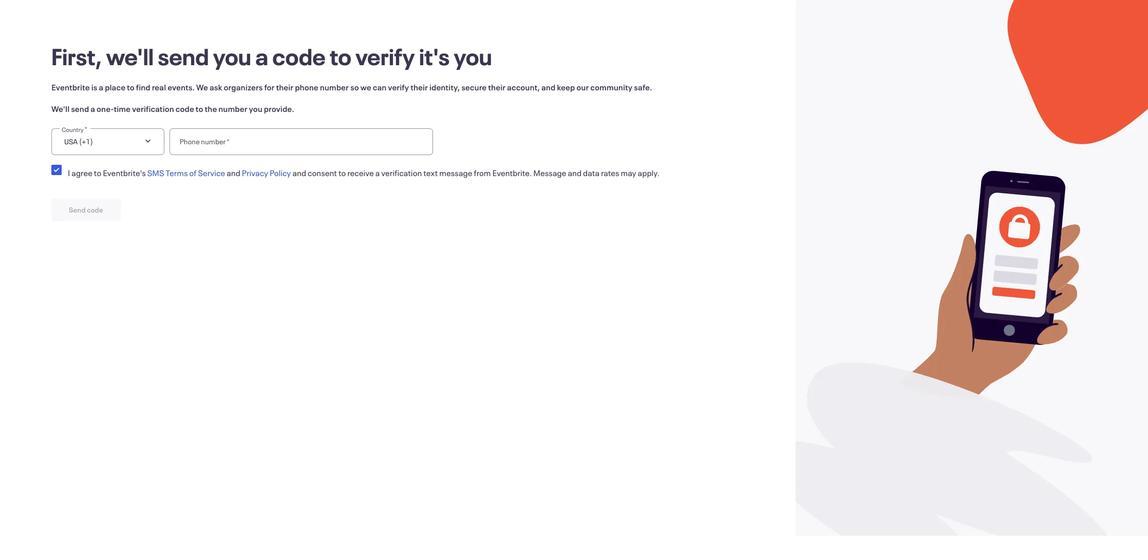Task type: locate. For each thing, give the bounding box(es) containing it.
0 horizontal spatial *
[[85, 124, 87, 134]]

1 their from the left
[[276, 82, 294, 93]]

*
[[85, 124, 87, 134], [227, 137, 230, 146]]

phone
[[180, 137, 200, 146]]

and right policy
[[293, 168, 306, 178]]

events.
[[168, 82, 195, 93]]

safe.
[[634, 82, 653, 93]]

to left receive
[[339, 168, 346, 178]]

first,
[[51, 41, 102, 71]]

eventbrite
[[51, 82, 90, 93]]

1 vertical spatial *
[[227, 137, 230, 146]]

to left find
[[127, 82, 135, 93]]

code up "phone"
[[273, 41, 326, 71]]

a
[[256, 41, 268, 71], [99, 82, 103, 93], [91, 103, 95, 114], [376, 168, 380, 178]]

so
[[350, 82, 359, 93]]

identity,
[[430, 82, 460, 93]]

0 vertical spatial number
[[320, 82, 349, 93]]

1 vertical spatial verification
[[382, 168, 422, 178]]

1 vertical spatial code
[[176, 103, 194, 114]]

place
[[105, 82, 125, 93]]

code right send
[[87, 205, 103, 215]]

you
[[213, 41, 251, 71], [454, 41, 492, 71], [249, 103, 263, 114]]

1 vertical spatial send
[[71, 103, 89, 114]]

number right the on the left of page
[[219, 103, 248, 114]]

secure
[[462, 82, 487, 93]]

verification
[[132, 103, 174, 114], [382, 168, 422, 178]]

verify
[[356, 41, 415, 71], [388, 82, 409, 93]]

we'll send a one-time verification code to the number you provide.
[[51, 103, 294, 114]]

send up events.
[[158, 41, 209, 71]]

terms
[[166, 168, 188, 178]]

account,
[[507, 82, 540, 93]]

1 vertical spatial number
[[219, 103, 248, 114]]

and left 'keep'
[[542, 82, 556, 93]]

it's
[[419, 41, 450, 71]]

0 horizontal spatial code
[[87, 205, 103, 215]]

may
[[621, 168, 637, 178]]

their
[[276, 82, 294, 93], [411, 82, 428, 93], [488, 82, 506, 93]]

2 horizontal spatial their
[[488, 82, 506, 93]]

their right secure
[[488, 82, 506, 93]]

one-
[[97, 103, 114, 114]]

1 horizontal spatial code
[[176, 103, 194, 114]]

1 horizontal spatial verification
[[382, 168, 422, 178]]

to up "eventbrite is a place to find real events. we ask organizers for their phone number so we can verify their identity, secure their account, and keep our community safe." at the top
[[330, 41, 352, 71]]

country
[[62, 125, 84, 134]]

verification left text
[[382, 168, 422, 178]]

their left identity,
[[411, 82, 428, 93]]

keep
[[557, 82, 575, 93]]

and left privacy
[[227, 168, 241, 178]]

service
[[198, 168, 225, 178]]

we'll
[[51, 103, 70, 114]]

a up for
[[256, 41, 268, 71]]

1 horizontal spatial their
[[411, 82, 428, 93]]

i
[[68, 168, 70, 178]]

provide.
[[264, 103, 294, 114]]

the
[[205, 103, 217, 114]]

* right "country" on the top of the page
[[85, 124, 87, 134]]

verification down real
[[132, 103, 174, 114]]

0 vertical spatial code
[[273, 41, 326, 71]]

organizers
[[224, 82, 263, 93]]

and
[[542, 82, 556, 93], [227, 168, 241, 178], [293, 168, 306, 178], [568, 168, 582, 178]]

ask
[[210, 82, 222, 93]]

eventbrite's
[[103, 168, 146, 178]]

privacy
[[242, 168, 268, 178]]

their right for
[[276, 82, 294, 93]]

number right phone
[[201, 137, 226, 146]]

verify up can
[[356, 41, 415, 71]]

None field
[[231, 128, 423, 155]]

you up secure
[[454, 41, 492, 71]]

to
[[330, 41, 352, 71], [127, 82, 135, 93], [196, 103, 203, 114], [94, 168, 101, 178], [339, 168, 346, 178]]

code
[[273, 41, 326, 71], [176, 103, 194, 114], [87, 205, 103, 215]]

our
[[577, 82, 589, 93]]

we
[[196, 82, 208, 93]]

number left so
[[320, 82, 349, 93]]

send right we'll
[[71, 103, 89, 114]]

find
[[136, 82, 150, 93]]

2 vertical spatial code
[[87, 205, 103, 215]]

i agree to eventbrite's sms terms of service and privacy policy and consent to receive a verification text message from eventbrite. message and data rates may apply.
[[68, 168, 660, 178]]

verify right can
[[388, 82, 409, 93]]

you up "organizers"
[[213, 41, 251, 71]]

0 vertical spatial verify
[[356, 41, 415, 71]]

0 vertical spatial verification
[[132, 103, 174, 114]]

rates
[[601, 168, 620, 178]]

1 horizontal spatial send
[[158, 41, 209, 71]]

1 horizontal spatial *
[[227, 137, 230, 146]]

send
[[158, 41, 209, 71], [71, 103, 89, 114]]

we'll
[[106, 41, 154, 71]]

code down events.
[[176, 103, 194, 114]]

* right phone
[[227, 137, 230, 146]]

a right receive
[[376, 168, 380, 178]]

0 horizontal spatial verification
[[132, 103, 174, 114]]

to left the on the left of page
[[196, 103, 203, 114]]

0 horizontal spatial their
[[276, 82, 294, 93]]

and left data
[[568, 168, 582, 178]]

number
[[320, 82, 349, 93], [219, 103, 248, 114], [201, 137, 226, 146]]

we
[[361, 82, 372, 93]]



Task type: vqa. For each thing, say whether or not it's contained in the screenshot.
RHEA LANA'S OF BATON ROUGE SPRING & SUMMER CHILDREN'S CONSIGNMENT SALE PRIMARY IMAGE
no



Task type: describe. For each thing, give the bounding box(es) containing it.
message
[[440, 168, 473, 178]]

can
[[373, 82, 387, 93]]

policy
[[270, 168, 291, 178]]

phone number *
[[180, 137, 230, 146]]

code inside button
[[87, 205, 103, 215]]

agree
[[72, 168, 92, 178]]

phone
[[295, 82, 319, 93]]

consent
[[308, 168, 337, 178]]

1 vertical spatial verify
[[388, 82, 409, 93]]

2 horizontal spatial code
[[273, 41, 326, 71]]

country *
[[62, 124, 87, 134]]

privacy policy link
[[242, 168, 291, 178]]

a right is on the top of page
[[99, 82, 103, 93]]

text
[[424, 168, 438, 178]]

0 vertical spatial *
[[85, 124, 87, 134]]

2 their from the left
[[411, 82, 428, 93]]

sms
[[147, 168, 164, 178]]

sms terms of service link
[[147, 168, 225, 178]]

time
[[114, 103, 131, 114]]

from
[[474, 168, 491, 178]]

a left one-
[[91, 103, 95, 114]]

receive
[[348, 168, 374, 178]]

of
[[189, 168, 197, 178]]

for
[[264, 82, 275, 93]]

eventbrite is a place to find real events. we ask organizers for their phone number so we can verify their identity, secure their account, and keep our community safe.
[[51, 82, 653, 93]]

first, we'll send you a code to verify it's you
[[51, 41, 492, 71]]

is
[[91, 82, 97, 93]]

data
[[583, 168, 600, 178]]

send code button
[[51, 199, 121, 222]]

0 vertical spatial send
[[158, 41, 209, 71]]

3 their from the left
[[488, 82, 506, 93]]

real
[[152, 82, 166, 93]]

send code
[[69, 205, 103, 215]]

apply.
[[638, 168, 660, 178]]

community
[[591, 82, 633, 93]]

2 vertical spatial number
[[201, 137, 226, 146]]

to right agree
[[94, 168, 101, 178]]

send
[[69, 205, 86, 215]]

0 horizontal spatial send
[[71, 103, 89, 114]]

you left provide.
[[249, 103, 263, 114]]

message
[[534, 168, 567, 178]]

eventbrite.
[[493, 168, 532, 178]]



